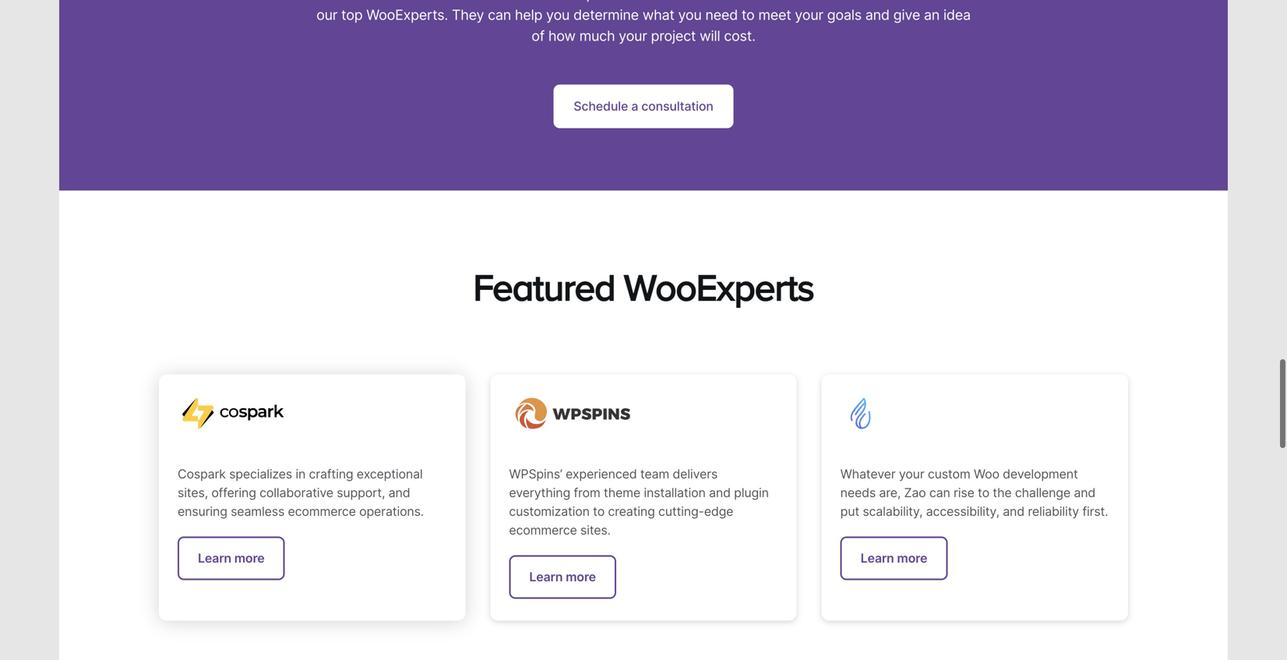 Task type: vqa. For each thing, say whether or not it's contained in the screenshot.
rightmost angle down image
no



Task type: locate. For each thing, give the bounding box(es) containing it.
2 vertical spatial your
[[900, 467, 925, 482]]

up
[[579, 0, 595, 2]]

learn more link for cospark specializes in crafting exceptional sites, offering collaborative support, and ensuring seamless ecommerce operations.
[[178, 537, 285, 580]]

1 you from the left
[[547, 6, 570, 23]]

2 horizontal spatial more
[[898, 551, 928, 566]]

learn
[[198, 551, 232, 566], [861, 551, 895, 566], [530, 570, 563, 585]]

cutting-
[[659, 504, 705, 519]]

0 horizontal spatial your
[[619, 27, 648, 44]]

of
[[951, 0, 964, 2], [532, 27, 545, 44]]

specializes
[[229, 467, 292, 482]]

we've
[[484, 0, 522, 2]]

of up idea
[[951, 0, 964, 2]]

0 vertical spatial of
[[951, 0, 964, 2]]

of down help
[[532, 27, 545, 44]]

everything
[[509, 485, 571, 501]]

how
[[549, 27, 576, 44]]

where
[[382, 0, 423, 2]]

are,
[[880, 485, 901, 501]]

from
[[574, 485, 601, 501]]

0 horizontal spatial can
[[488, 6, 511, 23]]

ecommerce down customization in the left of the page
[[509, 523, 577, 538]]

goals
[[828, 6, 862, 23]]

with
[[599, 0, 626, 2], [881, 0, 908, 2]]

crafting
[[309, 467, 354, 482]]

and
[[866, 6, 890, 23], [389, 485, 410, 501], [709, 485, 731, 501], [1075, 485, 1096, 501], [1004, 504, 1025, 519]]

1 vertical spatial can
[[930, 485, 951, 501]]

ecommerce inside "cospark specializes in crafting exceptional sites, offering collaborative support, and ensuring seamless ecommerce operations."
[[288, 504, 356, 519]]

will
[[700, 27, 721, 44]]

customization
[[509, 504, 590, 519]]

and up operations.
[[389, 485, 410, 501]]

first.
[[1083, 504, 1109, 519]]

1 horizontal spatial of
[[951, 0, 964, 2]]

to inside wpspins' experienced team delivers everything from theme installation and plugin customization to creating cutting-edge ecommerce sites.
[[593, 504, 605, 519]]

0 vertical spatial ecommerce
[[288, 504, 356, 519]]

2 horizontal spatial learn more
[[861, 551, 928, 566]]

you down offer
[[679, 6, 702, 23]]

your
[[795, 6, 824, 23], [619, 27, 648, 44], [900, 467, 925, 482]]

you
[[547, 6, 570, 23], [679, 6, 702, 23]]

0 horizontal spatial learn more
[[198, 551, 265, 566]]

more down scalability,
[[898, 551, 928, 566]]

rise
[[954, 485, 975, 501]]

2 horizontal spatial your
[[900, 467, 925, 482]]

and up edge
[[709, 485, 731, 501]]

learn more link for wpspins' experienced team delivers everything from theme installation and plugin customization to creating cutting-edge ecommerce sites.
[[509, 556, 617, 599]]

learn more link for whatever your custom woo development needs are, zao can rise to the challenge and put scalability, accessibility, and reliability first.
[[841, 537, 948, 580]]

you down teamed
[[547, 6, 570, 23]]

1 horizontal spatial more
[[566, 570, 596, 585]]

meet
[[759, 6, 792, 23]]

learn more
[[198, 551, 265, 566], [861, 551, 928, 566], [530, 570, 596, 585]]

to
[[426, 0, 439, 2], [670, 0, 683, 2], [742, 6, 755, 23], [978, 485, 990, 501], [593, 504, 605, 519]]

learn more link down seamless
[[178, 537, 285, 580]]

start?
[[443, 0, 480, 2]]

learn more down sites.
[[530, 570, 596, 585]]

wpspins' experienced team delivers everything from theme installation and plugin customization to creating cutting-edge ecommerce sites.
[[509, 467, 769, 538]]

1 horizontal spatial learn more
[[530, 570, 596, 585]]

an
[[924, 6, 940, 23]]

needs
[[841, 485, 876, 501]]

0 horizontal spatial more
[[234, 551, 265, 566]]

more down sites.
[[566, 570, 596, 585]]

more for customization
[[566, 570, 596, 585]]

your down consultations
[[795, 6, 824, 23]]

put
[[841, 504, 860, 519]]

learn more link down sites.
[[509, 556, 617, 599]]

wooexperts
[[624, 266, 814, 308]]

to down affordable
[[742, 6, 755, 23]]

can down we've
[[488, 6, 511, 23]]

and left "give"
[[866, 6, 890, 23]]

0 vertical spatial can
[[488, 6, 511, 23]]

need
[[706, 6, 738, 23]]

0 horizontal spatial ecommerce
[[288, 504, 356, 519]]

1 horizontal spatial ecommerce
[[509, 523, 577, 538]]

1 horizontal spatial you
[[679, 6, 702, 23]]

whatever
[[841, 467, 896, 482]]

0 horizontal spatial learn
[[198, 551, 232, 566]]

schedule a consultation
[[574, 99, 714, 114]]

can inside whatever your custom woo development needs are, zao can rise to the challenge and put scalability, accessibility, and reliability first.
[[930, 485, 951, 501]]

development
[[1003, 467, 1079, 482]]

can down custom
[[930, 485, 951, 501]]

2 horizontal spatial learn
[[861, 551, 895, 566]]

learn down ensuring
[[198, 551, 232, 566]]

learn down scalability,
[[861, 551, 895, 566]]

teamed
[[526, 0, 575, 2]]

to up wooexperts.
[[426, 0, 439, 2]]

to left "the"
[[978, 485, 990, 501]]

woo
[[974, 467, 1000, 482]]

more for to
[[898, 551, 928, 566]]

1 horizontal spatial with
[[881, 0, 908, 2]]

your down what
[[619, 27, 648, 44]]

challenge
[[1016, 485, 1071, 501]]

learn down customization in the left of the page
[[530, 570, 563, 585]]

learn more link down scalability,
[[841, 537, 948, 580]]

ecommerce
[[288, 504, 356, 519], [509, 523, 577, 538]]

0 horizontal spatial learn more link
[[178, 537, 285, 580]]

experienced
[[566, 467, 637, 482]]

custom
[[928, 467, 971, 482]]

learn more link
[[178, 537, 285, 580], [841, 537, 948, 580], [509, 556, 617, 599]]

can inside not sure where to start? we've teamed up with fiverr to offer affordable consultations with some of our top wooexperts. they can help you determine what you need to meet your goals and give an idea of how much your project will cost.
[[488, 6, 511, 23]]

0 horizontal spatial of
[[532, 27, 545, 44]]

1 horizontal spatial your
[[795, 6, 824, 23]]

can
[[488, 6, 511, 23], [930, 485, 951, 501]]

cospark specializes in crafting exceptional sites, offering collaborative support, and ensuring seamless ecommerce operations.
[[178, 467, 424, 519]]

theme
[[604, 485, 641, 501]]

ecommerce down collaborative
[[288, 504, 356, 519]]

learn more for cospark specializes in crafting exceptional sites, offering collaborative support, and ensuring seamless ecommerce operations.
[[198, 551, 265, 566]]

cospark
[[178, 467, 226, 482]]

learn more down scalability,
[[861, 551, 928, 566]]

1 horizontal spatial can
[[930, 485, 951, 501]]

1 vertical spatial ecommerce
[[509, 523, 577, 538]]

not
[[324, 0, 347, 2]]

1 horizontal spatial learn
[[530, 570, 563, 585]]

whatever your custom woo development needs are, zao can rise to the challenge and put scalability, accessibility, and reliability first.
[[841, 467, 1109, 519]]

more down seamless
[[234, 551, 265, 566]]

1 horizontal spatial learn more link
[[509, 556, 617, 599]]

with up "determine"
[[599, 0, 626, 2]]

0 horizontal spatial you
[[547, 6, 570, 23]]

plugin
[[734, 485, 769, 501]]

sites.
[[581, 523, 611, 538]]

to up what
[[670, 0, 683, 2]]

some
[[912, 0, 947, 2]]

exceptional
[[357, 467, 423, 482]]

ensuring
[[178, 504, 227, 519]]

cost.
[[724, 27, 756, 44]]

creating
[[608, 504, 655, 519]]

2 horizontal spatial learn more link
[[841, 537, 948, 580]]

0 horizontal spatial with
[[599, 0, 626, 2]]

with up "give"
[[881, 0, 908, 2]]

more
[[234, 551, 265, 566], [898, 551, 928, 566], [566, 570, 596, 585]]

learn more down seamless
[[198, 551, 265, 566]]

accessibility,
[[927, 504, 1000, 519]]

your up zao
[[900, 467, 925, 482]]

1 vertical spatial your
[[619, 27, 648, 44]]

to up sites.
[[593, 504, 605, 519]]



Task type: describe. For each thing, give the bounding box(es) containing it.
give
[[894, 6, 921, 23]]

featured
[[473, 266, 615, 308]]

more for ensuring
[[234, 551, 265, 566]]

and up first.
[[1075, 485, 1096, 501]]

the
[[993, 485, 1012, 501]]

top
[[341, 6, 363, 23]]

schedule
[[574, 99, 629, 114]]

and inside not sure where to start? we've teamed up with fiverr to offer affordable consultations with some of our top wooexperts. they can help you determine what you need to meet your goals and give an idea of how much your project will cost.
[[866, 6, 890, 23]]

offer
[[687, 0, 718, 2]]

2 you from the left
[[679, 6, 702, 23]]

what
[[643, 6, 675, 23]]

operations.
[[359, 504, 424, 519]]

wooexperts.
[[367, 6, 448, 23]]

team
[[641, 467, 670, 482]]

and down "the"
[[1004, 504, 1025, 519]]

schedule a consultation link
[[554, 85, 734, 128]]

determine
[[574, 6, 639, 23]]

collaborative
[[260, 485, 334, 501]]

2 with from the left
[[881, 0, 908, 2]]

your inside whatever your custom woo development needs are, zao can rise to the challenge and put scalability, accessibility, and reliability first.
[[900, 467, 925, 482]]

reliability
[[1029, 504, 1080, 519]]

wpspins'
[[509, 467, 563, 482]]

to inside whatever your custom woo development needs are, zao can rise to the challenge and put scalability, accessibility, and reliability first.
[[978, 485, 990, 501]]

ecommerce inside wpspins' experienced team delivers everything from theme installation and plugin customization to creating cutting-edge ecommerce sites.
[[509, 523, 577, 538]]

installation
[[644, 485, 706, 501]]

sure
[[351, 0, 379, 2]]

not sure where to start? we've teamed up with fiverr to offer affordable consultations with some of our top wooexperts. they can help you determine what you need to meet your goals and give an idea of how much your project will cost.
[[317, 0, 971, 44]]

sites,
[[178, 485, 208, 501]]

learn more for whatever your custom woo development needs are, zao can rise to the challenge and put scalability, accessibility, and reliability first.
[[861, 551, 928, 566]]

support,
[[337, 485, 385, 501]]

offering
[[212, 485, 256, 501]]

1 with from the left
[[599, 0, 626, 2]]

scalability,
[[863, 504, 923, 519]]

zao
[[905, 485, 927, 501]]

0 vertical spatial your
[[795, 6, 824, 23]]

fiverr
[[630, 0, 667, 2]]

learn more for wpspins' experienced team delivers everything from theme installation and plugin customization to creating cutting-edge ecommerce sites.
[[530, 570, 596, 585]]

our
[[317, 6, 338, 23]]

help
[[515, 6, 543, 23]]

in
[[296, 467, 306, 482]]

much
[[580, 27, 615, 44]]

consultation
[[642, 99, 714, 114]]

consultations
[[791, 0, 877, 2]]

1 vertical spatial of
[[532, 27, 545, 44]]

affordable
[[721, 0, 787, 2]]

they
[[452, 6, 484, 23]]

learn for whatever your custom woo development needs are, zao can rise to the challenge and put scalability, accessibility, and reliability first.
[[861, 551, 895, 566]]

edge
[[705, 504, 734, 519]]

learn for wpspins' experienced team delivers everything from theme installation and plugin customization to creating cutting-edge ecommerce sites.
[[530, 570, 563, 585]]

and inside wpspins' experienced team delivers everything from theme installation and plugin customization to creating cutting-edge ecommerce sites.
[[709, 485, 731, 501]]

a
[[632, 99, 639, 114]]

and inside "cospark specializes in crafting exceptional sites, offering collaborative support, and ensuring seamless ecommerce operations."
[[389, 485, 410, 501]]

learn for cospark specializes in crafting exceptional sites, offering collaborative support, and ensuring seamless ecommerce operations.
[[198, 551, 232, 566]]

idea
[[944, 6, 971, 23]]

project
[[651, 27, 696, 44]]

seamless
[[231, 504, 285, 519]]

featured wooexperts
[[473, 266, 814, 308]]

delivers
[[673, 467, 718, 482]]



